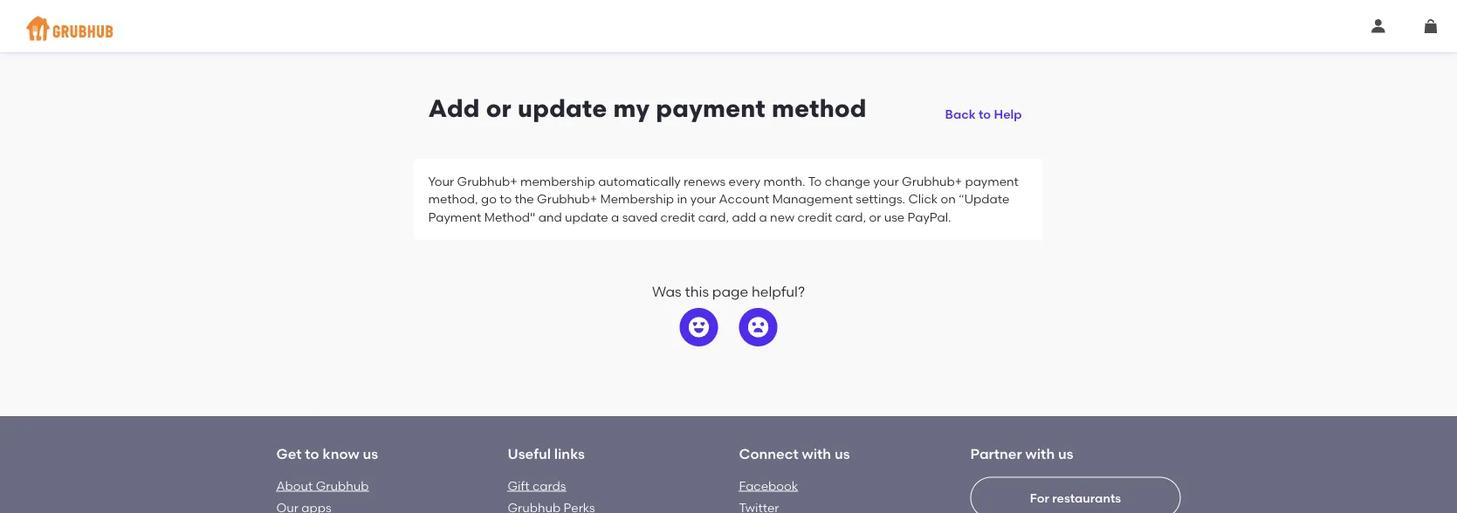 Task type: describe. For each thing, give the bounding box(es) containing it.
0 horizontal spatial your
[[691, 192, 716, 207]]

small image
[[1372, 19, 1386, 33]]

method,
[[428, 192, 478, 207]]

paypal.
[[908, 209, 952, 224]]

add or update my payment method
[[428, 94, 867, 123]]

click
[[909, 192, 938, 207]]

to inside your grubhub+ membership automatically renews every month. to change your grubhub+ payment method, go to the grubhub+ membership in your account management settings. click on "update payment method" and update a saved credit card, add a new credit card, or use paypal.
[[500, 192, 512, 207]]

get to know us
[[276, 446, 378, 463]]

month.
[[764, 174, 806, 189]]

help
[[994, 107, 1022, 122]]

the
[[515, 192, 534, 207]]

page
[[713, 283, 749, 300]]

partner
[[971, 446, 1022, 463]]

management
[[773, 192, 853, 207]]

1 horizontal spatial your
[[874, 174, 899, 189]]

1 credit from the left
[[661, 209, 696, 224]]

settings.
[[856, 192, 906, 207]]

restaurants
[[1053, 491, 1122, 506]]

in
[[677, 192, 688, 207]]

use
[[884, 209, 905, 224]]

saved
[[622, 209, 658, 224]]

helpful?
[[752, 283, 805, 300]]

gift cards link
[[508, 479, 566, 494]]

cards
[[533, 479, 566, 494]]

2 credit from the left
[[798, 209, 833, 224]]

renews
[[684, 174, 726, 189]]

add
[[732, 209, 756, 224]]

1 card, from the left
[[698, 209, 729, 224]]

for
[[1030, 491, 1050, 506]]

get
[[276, 446, 302, 463]]

back
[[946, 107, 976, 122]]

every
[[729, 174, 761, 189]]

or inside your grubhub+ membership automatically renews every month. to change your grubhub+ payment method, go to the grubhub+ membership in your account management settings. click on "update payment method" and update a saved credit card, add a new credit card, or use paypal.
[[869, 209, 882, 224]]

links
[[554, 446, 585, 463]]

us for partner with us
[[1059, 446, 1074, 463]]

with for connect
[[802, 446, 832, 463]]

your
[[428, 174, 454, 189]]

your grubhub+ membership automatically renews every month. to change your grubhub+ payment method, go to the grubhub+ membership in your account management settings. click on "update payment method" and update a saved credit card, add a new credit card, or use paypal.
[[428, 174, 1019, 224]]

back to help
[[946, 107, 1022, 122]]

0 horizontal spatial or
[[486, 94, 512, 123]]

partner with us
[[971, 446, 1074, 463]]

new
[[770, 209, 795, 224]]

1 a from the left
[[611, 209, 619, 224]]

go
[[481, 192, 497, 207]]

us for connect with us
[[835, 446, 850, 463]]

facebook
[[739, 479, 798, 494]]

about grubhub
[[276, 479, 369, 494]]

grubhub
[[316, 479, 369, 494]]

for restaurants link
[[971, 477, 1181, 514]]

2 a from the left
[[759, 209, 767, 224]]

and
[[539, 209, 562, 224]]

membership
[[600, 192, 674, 207]]

method
[[772, 94, 867, 123]]

on
[[941, 192, 956, 207]]



Task type: vqa. For each thing, say whether or not it's contained in the screenshot.
$6.10 for Chai Latte 16oz
no



Task type: locate. For each thing, give the bounding box(es) containing it.
us
[[363, 446, 378, 463], [835, 446, 850, 463], [1059, 446, 1074, 463]]

this
[[685, 283, 709, 300]]

update right and
[[565, 209, 609, 224]]

0 horizontal spatial credit
[[661, 209, 696, 224]]

facebook link
[[739, 479, 798, 494]]

with for partner
[[1026, 446, 1055, 463]]

us right know
[[363, 446, 378, 463]]

1 vertical spatial payment
[[965, 174, 1019, 189]]

to for back to help
[[979, 107, 991, 122]]

1 horizontal spatial or
[[869, 209, 882, 224]]

2 horizontal spatial grubhub+
[[902, 174, 963, 189]]

credit
[[661, 209, 696, 224], [798, 209, 833, 224]]

for restaurants
[[1030, 491, 1122, 506]]

method"
[[485, 209, 536, 224]]

about
[[276, 479, 313, 494]]

2 horizontal spatial us
[[1059, 446, 1074, 463]]

this page was helpful image
[[689, 317, 710, 338]]

1 horizontal spatial payment
[[965, 174, 1019, 189]]

payment up ""update"
[[965, 174, 1019, 189]]

a left saved
[[611, 209, 619, 224]]

about grubhub link
[[276, 479, 369, 494]]

payment inside your grubhub+ membership automatically renews every month. to change your grubhub+ payment method, go to the grubhub+ membership in your account management settings. click on "update payment method" and update a saved credit card, add a new credit card, or use paypal.
[[965, 174, 1019, 189]]

1 horizontal spatial card,
[[836, 209, 867, 224]]

connect
[[739, 446, 799, 463]]

1 horizontal spatial grubhub+
[[537, 192, 598, 207]]

1 horizontal spatial us
[[835, 446, 850, 463]]

2 card, from the left
[[836, 209, 867, 224]]

1 horizontal spatial a
[[759, 209, 767, 224]]

us up for restaurants link
[[1059, 446, 1074, 463]]

update inside your grubhub+ membership automatically renews every month. to change your grubhub+ payment method, go to the grubhub+ membership in your account management settings. click on "update payment method" and update a saved credit card, add a new credit card, or use paypal.
[[565, 209, 609, 224]]

to for get to know us
[[305, 446, 319, 463]]

was
[[652, 283, 682, 300]]

this page was not helpful image
[[748, 317, 769, 338]]

grubhub+
[[457, 174, 518, 189], [902, 174, 963, 189], [537, 192, 598, 207]]

to right go
[[500, 192, 512, 207]]

2 us from the left
[[835, 446, 850, 463]]

to inside the "back to help" link
[[979, 107, 991, 122]]

grubhub logo image
[[26, 11, 114, 46]]

0 horizontal spatial with
[[802, 446, 832, 463]]

card,
[[698, 209, 729, 224], [836, 209, 867, 224]]

1 vertical spatial or
[[869, 209, 882, 224]]

2 horizontal spatial to
[[979, 107, 991, 122]]

credit down management at right
[[798, 209, 833, 224]]

0 horizontal spatial a
[[611, 209, 619, 224]]

or right add
[[486, 94, 512, 123]]

3 us from the left
[[1059, 446, 1074, 463]]

1 us from the left
[[363, 446, 378, 463]]

card, down settings.
[[836, 209, 867, 224]]

know
[[323, 446, 359, 463]]

a
[[611, 209, 619, 224], [759, 209, 767, 224]]

payment
[[656, 94, 766, 123], [965, 174, 1019, 189]]

account
[[719, 192, 770, 207]]

connect with us
[[739, 446, 850, 463]]

gift cards
[[508, 479, 566, 494]]

0 horizontal spatial to
[[305, 446, 319, 463]]

add
[[428, 94, 480, 123]]

payment
[[428, 209, 482, 224]]

payment up renews at top left
[[656, 94, 766, 123]]

"update
[[959, 192, 1010, 207]]

0 horizontal spatial card,
[[698, 209, 729, 224]]

was this page helpful?
[[652, 283, 805, 300]]

small image
[[1424, 19, 1438, 33]]

automatically
[[598, 174, 681, 189]]

change
[[825, 174, 871, 189]]

grubhub+ down membership
[[537, 192, 598, 207]]

or
[[486, 94, 512, 123], [869, 209, 882, 224]]

1 vertical spatial to
[[500, 192, 512, 207]]

to left help
[[979, 107, 991, 122]]

with
[[802, 446, 832, 463], [1026, 446, 1055, 463]]

grubhub+ up click on the right top
[[902, 174, 963, 189]]

0 vertical spatial payment
[[656, 94, 766, 123]]

0 horizontal spatial us
[[363, 446, 378, 463]]

2 vertical spatial to
[[305, 446, 319, 463]]

to right the get
[[305, 446, 319, 463]]

update left my
[[518, 94, 607, 123]]

credit down in
[[661, 209, 696, 224]]

a right add
[[759, 209, 767, 224]]

with right connect
[[802, 446, 832, 463]]

2 with from the left
[[1026, 446, 1055, 463]]

your
[[874, 174, 899, 189], [691, 192, 716, 207]]

0 vertical spatial update
[[518, 94, 607, 123]]

update
[[518, 94, 607, 123], [565, 209, 609, 224]]

to
[[808, 174, 822, 189]]

0 vertical spatial to
[[979, 107, 991, 122]]

0 horizontal spatial payment
[[656, 94, 766, 123]]

1 horizontal spatial to
[[500, 192, 512, 207]]

useful
[[508, 446, 551, 463]]

membership
[[520, 174, 595, 189]]

1 horizontal spatial credit
[[798, 209, 833, 224]]

or down settings.
[[869, 209, 882, 224]]

1 vertical spatial update
[[565, 209, 609, 224]]

us right connect
[[835, 446, 850, 463]]

1 vertical spatial your
[[691, 192, 716, 207]]

1 horizontal spatial with
[[1026, 446, 1055, 463]]

my
[[614, 94, 650, 123]]

back to help link
[[939, 93, 1029, 125]]

your down renews at top left
[[691, 192, 716, 207]]

with up for
[[1026, 446, 1055, 463]]

1 with from the left
[[802, 446, 832, 463]]

gift
[[508, 479, 530, 494]]

card, left add
[[698, 209, 729, 224]]

useful links
[[508, 446, 585, 463]]

to
[[979, 107, 991, 122], [500, 192, 512, 207], [305, 446, 319, 463]]

0 horizontal spatial grubhub+
[[457, 174, 518, 189]]

your up settings.
[[874, 174, 899, 189]]

0 vertical spatial your
[[874, 174, 899, 189]]

0 vertical spatial or
[[486, 94, 512, 123]]

grubhub+ up go
[[457, 174, 518, 189]]



